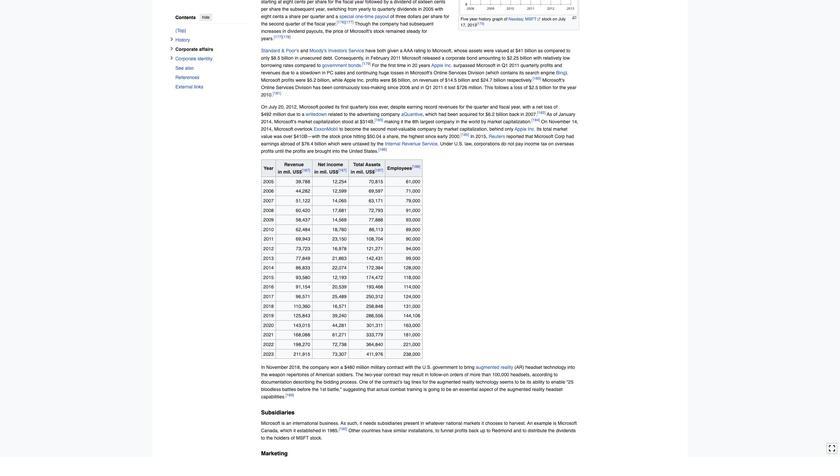 Task type: locate. For each thing, give the bounding box(es) containing it.
us$ up 12,254
[[329, 169, 338, 175]]

"25
[[567, 380, 573, 385]]

0 vertical spatial .
[[361, 63, 362, 68]]

dividend
[[287, 29, 305, 34]]

0 vertical spatial november
[[549, 119, 570, 125]]

1 vertical spatial first
[[341, 104, 348, 110]]

1 vertical spatial year
[[567, 85, 576, 90]]

time inside the government bonds . [179] for the first time in 20 years apple inc.
[[397, 63, 406, 68]]

x small image for corporate affairs
[[170, 46, 174, 50]]

and down "bonds"
[[347, 70, 355, 76]]

company inside the writedown related to the advertising company aquantive , which had been acquired for $6.2 billion back in 2007. [182]
[[381, 112, 400, 117]]

loss inside 'microsoft's online services division has been continuously loss-making since 2006 and in q1 2011 it lost $726 million. this follows a loss of $2.5 billion for the year 2010.'
[[514, 85, 522, 90]]

0 horizontal spatial by
[[371, 141, 376, 147]]

[183] link
[[375, 118, 383, 123]]

due down rates
[[282, 70, 290, 76]]

0 horizontal spatial at
[[355, 119, 359, 125]]

bonds
[[348, 63, 361, 68]]

us$ for net income
[[329, 169, 338, 175]]

1 horizontal spatial [187] link
[[338, 168, 347, 173]]

inc. down corporate
[[445, 63, 452, 68]]

2014,
[[261, 119, 273, 125], [261, 127, 273, 132]]

with up may
[[405, 365, 413, 370]]

which down the record
[[425, 112, 437, 117]]

since
[[387, 85, 398, 90], [425, 134, 436, 139]]

[187] inside revenue in mil. us$ [187]
[[302, 168, 310, 173]]

0 vertical spatial which
[[425, 112, 437, 117]]

0 horizontal spatial quarterly
[[350, 104, 368, 110]]

microsoft up over
[[274, 127, 293, 132]]

238,000
[[403, 352, 420, 357]]

0 horizontal spatial revenue
[[284, 162, 304, 167]]

1 horizontal spatial back
[[509, 112, 519, 117]]

the up payouts,
[[307, 21, 313, 27]]

microsoft down "amounting" at top right
[[476, 63, 495, 68]]

for inside (ar) headset technology into the weapon repertoires of american soldiers. the two-year contract may result in follow-on orders of more than 100,000 headsets, according to documentation describing the bidding process. one of the contract's tag lines for the augmented reality technology seems to be its ability to enable "25 bloodless battles before the 1st battle," suggesting that actual combat training is going to be an essential aspect of the augmented reality headset capabilities.
[[422, 380, 428, 385]]

99,000
[[406, 256, 420, 261]]

1 horizontal spatial apple
[[431, 63, 443, 68]]

revenues inside on july 20, 2012, microsoft posted its first quarterly loss ever, despite earning record revenues for the quarter and fiscal year, with a net loss of $492 million due to a
[[439, 104, 458, 110]]

1 vertical spatial at
[[355, 119, 359, 125]]

1 vertical spatial due
[[287, 112, 295, 117]]

1 horizontal spatial income
[[524, 141, 540, 147]]

compared
[[544, 48, 565, 53], [295, 63, 316, 68]]

military
[[371, 365, 386, 370]]

largest
[[420, 119, 434, 125]]

1 horizontal spatial stock
[[373, 29, 384, 34]]

due inside on july 20, 2012, microsoft posted its first quarterly loss ever, despite earning record revenues for the quarter and fiscal year, with a net loss of $492 million due to a
[[287, 112, 295, 117]]

only up reported
[[505, 127, 513, 132]]

u.s. down 2000.
[[454, 141, 463, 147]]

of inside reported that microsoft corp had earnings abroad of $76.4 billion which were untaxed by the
[[296, 141, 300, 147]]

1 vertical spatial back
[[469, 428, 479, 433]]

1 horizontal spatial first
[[388, 63, 396, 68]]

2 mil. from the left
[[320, 169, 328, 175]]

contract
[[387, 365, 404, 370], [384, 372, 401, 378]]

[190]
[[339, 427, 347, 432]]

.
[[361, 63, 362, 68], [438, 141, 439, 147]]

headset up according
[[525, 365, 542, 370]]

back down markets at the bottom right
[[469, 428, 479, 433]]

standard
[[261, 48, 280, 53]]

company
[[380, 21, 399, 27], [381, 112, 400, 117], [436, 119, 455, 125], [417, 127, 436, 132], [310, 365, 329, 370]]

augmented reality link
[[476, 365, 513, 370]]

net
[[536, 104, 543, 110]]

have left both
[[365, 48, 376, 53]]

1 vertical spatial have
[[382, 428, 392, 433]]

quarterly up the search
[[521, 63, 539, 68]]

1 vertical spatial [177] link
[[274, 35, 282, 40]]

market up overtook
[[298, 119, 312, 125]]

as inside microsoft is an international business. as such, it needs subsidiaries present in whatever national markets it chooses to harvest. an example is microsoft canada, which it established in 1985.
[[341, 421, 346, 426]]

to inside the writedown related to the advertising company aquantive , which had been acquired for $6.2 billion back in 2007. [182]
[[344, 112, 348, 117]]

its up related
[[335, 104, 340, 110]]

reality
[[501, 365, 513, 370], [462, 380, 474, 385], [532, 387, 545, 392]]

on inside on july 20, 2012, microsoft posted its first quarterly loss ever, despite earning record revenues for the quarter and fiscal year, with a net loss of $492 million due to a
[[261, 104, 267, 110]]

to down unsecured
[[317, 63, 321, 68]]

2013 right 17, at right
[[468, 22, 477, 27]]

stock inside stock on july 17, 2013
[[542, 17, 551, 22]]

0 horizontal spatial which
[[280, 428, 292, 433]]

that right reported
[[525, 134, 533, 139]]

in down ). microsoft profits were $5.2 billion, while apple inc. profits were $6 billion, on revenues of $14.5 billion and $24.7 billion respectively.
[[421, 85, 424, 90]]

x small image
[[170, 37, 174, 41], [170, 46, 174, 50], [170, 56, 174, 60]]

[187] link for total assets
[[375, 168, 383, 173]]

[187] for net income
[[338, 168, 347, 173]]

[187] link for revenue
[[302, 168, 310, 173]]

of inside other countries have similar installations, to funnel profits back up to redmond and to distribute the dividends to the holders of msft stock.
[[291, 435, 295, 441]]

96,571
[[296, 294, 310, 299]]

mil. right "year"
[[283, 169, 291, 175]]

mil. for net income
[[320, 169, 328, 175]]

have inside have both given a aaa rating to microsoft, whose assets were valued at $41 billion as compared to only $8.5 billion in unsecured debt. consequently, in february 2011 microsoft released a corporate bond amounting to $2.25 billion with relatively low borrowing rates compared to
[[365, 48, 376, 53]]

revenues down borrowing at the left of the page
[[261, 70, 280, 76]]

making inside [183] making it the 8th largest company in the world by market capitalization. [184]
[[384, 119, 400, 125]]

1 horizontal spatial since
[[425, 134, 436, 139]]

51,122
[[296, 198, 310, 204]]

history
[[175, 37, 190, 42]]

2007
[[263, 198, 274, 204]]

0 vertical spatial inc.
[[445, 63, 452, 68]]

1 horizontal spatial second
[[370, 127, 386, 132]]

the up actual
[[375, 380, 381, 385]]

dollars
[[407, 14, 421, 19]]

[182]
[[537, 111, 546, 115]]

bring
[[464, 365, 475, 370]]

had inside though the company had subsequent increases in dividend payouts, the price of microsoft's stock remained steady for years.
[[400, 21, 408, 27]]

124,000
[[403, 294, 420, 299]]

0 horizontal spatial that
[[367, 387, 375, 392]]

2015,
[[476, 134, 487, 139]]

1 vertical spatial since
[[425, 134, 436, 139]]

2014, inside as of january 2014, microsoft's market capitalization stood at $314b,
[[261, 119, 273, 125]]

subsequent
[[409, 21, 434, 27]]

and up unsecured
[[300, 48, 308, 53]]

(top)
[[175, 28, 186, 33]]

division inside 'microsoft's online services division has been continuously loss-making since 2006 and in q1 2011 it lost $726 million. this follows a loss of $2.5 billion for the year 2010.'
[[295, 85, 312, 90]]

which inside reported that microsoft corp had earnings abroad of $76.4 billion which were untaxed by the
[[328, 141, 340, 147]]

1 2014, from the top
[[261, 119, 273, 125]]

0 horizontal spatial july
[[269, 104, 277, 110]]

1 [187] link from the left
[[302, 168, 310, 173]]

july right the msft link
[[558, 17, 566, 22]]

(ar)
[[514, 365, 524, 370]]

2 vertical spatial its
[[527, 380, 531, 385]]

for inside 'microsoft's online services division has been continuously loss-making since 2006 and in q1 2011 it lost $726 million. this follows a loss of $2.5 billion for the year 2010.'
[[553, 85, 558, 90]]

november down january
[[549, 119, 570, 125]]

in right "year"
[[278, 169, 282, 175]]

a right the follows
[[510, 85, 513, 90]]

corporate identity link
[[175, 54, 248, 63]]

price inside its total market value was over $410b—with the stock price hitting $50.04 a share, the highest since early 2000.
[[342, 134, 352, 139]]

in down the 2023
[[261, 365, 265, 370]]

1 vertical spatial corporate
[[175, 56, 196, 61]]

july inside stock on july 17, 2013
[[558, 17, 566, 22]]

income right the net
[[327, 162, 343, 167]]

[186] link
[[379, 147, 387, 152]]

been up [183] making it the 8th largest company in the world by market capitalization. [184]
[[448, 112, 458, 117]]

microsoft's down the $492 million
[[274, 119, 296, 125]]

1 vertical spatial making
[[384, 119, 400, 125]]

of inside ). microsoft profits were $5.2 billion, while apple inc. profits were $6 billion, on revenues of $14.5 billion and $24.7 billion respectively.
[[440, 78, 444, 83]]

july
[[558, 17, 566, 22], [269, 104, 277, 110]]

0 horizontal spatial apple
[[344, 78, 356, 83]]

[189]
[[286, 393, 294, 398]]

by inside [183] making it the 8th largest company in the world by market capitalization. [184]
[[481, 119, 486, 125]]

surpassed microsoft in q1 2011 quarterly profits and revenues due to a slowdown in pc sales and continuing huge losses in microsoft's online services division (which contains its search engine
[[261, 63, 562, 76]]

apple inside the government bonds . [179] for the first time in 20 years apple inc.
[[431, 63, 443, 68]]

1 horizontal spatial at
[[510, 48, 514, 53]]

1 horizontal spatial with
[[523, 104, 531, 110]]

government up pc
[[322, 63, 347, 68]]

in inside the government bonds . [179] for the first time in 20 years apple inc.
[[407, 63, 411, 68]]

[188] link
[[412, 165, 420, 169]]

online inside 'microsoft's online services division has been continuously loss-making since 2006 and in q1 2011 it lost $726 million. this follows a loss of $2.5 billion for the year 2010.'
[[261, 85, 275, 90]]

1 [187] from the left
[[302, 168, 310, 173]]

stock inside though the company had subsequent increases in dividend payouts, the price of microsoft's stock remained steady for years.
[[373, 29, 384, 34]]

until
[[275, 149, 284, 154]]

which inside microsoft is an international business. as such, it needs subsidiaries present in whatever national markets it chooses to harvest. an example is microsoft canada, which it established in 1985.
[[280, 428, 292, 433]]

july inside on july 20, 2012, microsoft posted its first quarterly loss ever, despite earning record revenues for the quarter and fiscal year, with a net loss of $492 million due to a
[[269, 104, 277, 110]]

us$ inside the total assets in mil. us$ [187]
[[366, 169, 375, 175]]

for inside on july 20, 2012, microsoft posted its first quarterly loss ever, despite earning record revenues for the quarter and fiscal year, with a net loss of $492 million due to a
[[459, 104, 465, 110]]

lines
[[412, 380, 421, 385]]

0 horizontal spatial fiscal
[[315, 21, 325, 27]]

microsoft's inside though the company had subsequent increases in dividend payouts, the price of microsoft's stock remained steady for years.
[[350, 29, 372, 34]]

1 vertical spatial by
[[438, 127, 443, 132]]

in
[[470, 134, 474, 139], [261, 365, 265, 370]]

1 horizontal spatial year
[[470, 17, 478, 22]]

on inside stock on july 17, 2013
[[553, 17, 557, 22]]

related
[[328, 112, 343, 117]]

price down [176]
[[333, 29, 343, 34]]

be down the headsets,
[[520, 380, 525, 385]]

compared up the slowdown
[[295, 63, 316, 68]]

1 horizontal spatial .
[[438, 141, 439, 147]]

1 vertical spatial its
[[335, 104, 340, 110]]

with down as
[[533, 55, 542, 61]]

14,
[[572, 119, 578, 125]]

an down subsidiaries
[[286, 421, 291, 426]]

0 horizontal spatial headset
[[525, 365, 542, 370]]

1 horizontal spatial government
[[433, 365, 458, 370]]

as of january 2014, microsoft's market capitalization stood at $314b,
[[261, 112, 575, 125]]

msft down established
[[296, 435, 309, 441]]

which up holders
[[280, 428, 292, 433]]

second
[[269, 21, 284, 27], [370, 127, 386, 132]]

1 horizontal spatial had
[[439, 112, 446, 117]]

0 horizontal spatial year
[[373, 372, 383, 378]]

external links
[[175, 84, 203, 89]]

it up valuable
[[401, 119, 403, 125]]

2 horizontal spatial apple
[[515, 127, 526, 132]]

quarter inside of three dollars per share for the second quarter of the fiscal year.
[[285, 21, 300, 27]]

73,723
[[296, 246, 310, 252]]

income inside . under u.s. law, corporations do not pay income tax on overseas profits until the profits are brought into the united states.
[[524, 141, 540, 147]]

its up 'respectively.'
[[519, 70, 524, 76]]

of down 'respectively.'
[[524, 85, 528, 90]]

to up low
[[566, 48, 570, 53]]

assets
[[365, 162, 381, 167]]

revenues up [183] making it the 8th largest company in the world by market capitalization. [184]
[[439, 104, 458, 110]]

1 horizontal spatial on
[[541, 119, 547, 125]]

:
[[523, 17, 524, 22]]

aspect
[[479, 387, 493, 392]]

services inside surpassed microsoft in q1 2011 quarterly profits and revenues due to a slowdown in pc sales and continuing huge losses in microsoft's online services division (which contains its search engine
[[449, 70, 467, 76]]

1 vertical spatial fiscal
[[499, 104, 510, 110]]

stock on july 17, 2013
[[461, 17, 566, 27]]

2 corporate from the top
[[175, 56, 196, 61]]

3 [187] link from the left
[[375, 168, 383, 173]]

reported
[[506, 134, 524, 139]]

0 horizontal spatial been
[[322, 85, 332, 90]]

1 vertical spatial revenue
[[284, 162, 304, 167]]

1 horizontal spatial be
[[520, 380, 525, 385]]

actual
[[376, 387, 389, 392]]

of left three
[[390, 14, 394, 19]]

1 horizontal spatial its
[[519, 70, 524, 76]]

and inside 'microsoft's online services division has been continuously loss-making since 2006 and in q1 2011 it lost $726 million. this follows a loss of $2.5 billion for the year 2010.'
[[411, 85, 419, 90]]

it right the such,
[[360, 421, 362, 426]]

2021
[[263, 332, 274, 338]]

2 x small image from the top
[[170, 46, 174, 50]]

of left $14.5 billion
[[440, 78, 444, 83]]

1 horizontal spatial mil.
[[320, 169, 328, 175]]

employees
[[387, 166, 412, 171]]

have down subsidiaries
[[382, 428, 392, 433]]

2013 down 2012
[[263, 256, 274, 261]]

0 vertical spatial with
[[533, 55, 542, 61]]

0 vertical spatial first
[[388, 63, 396, 68]]

mil. inside net income in mil. us$ [187]
[[320, 169, 328, 175]]

a inside 'microsoft's online services division has been continuously loss-making since 2006 and in q1 2011 it lost $726 million. this follows a loss of $2.5 billion for the year 2010.'
[[510, 85, 513, 90]]

u.s.
[[454, 141, 463, 147], [422, 365, 431, 370]]

0 horizontal spatial be
[[446, 387, 451, 392]]

2011
[[391, 55, 401, 61], [509, 63, 519, 68], [433, 85, 443, 90], [264, 237, 274, 242]]

brought
[[315, 149, 331, 154]]

2 [187] link from the left
[[338, 168, 347, 173]]

with inside have both given a aaa rating to microsoft, whose assets were valued at $41 billion as compared to only $8.5 billion in unsecured debt. consequently, in february 2011 microsoft released a corporate bond amounting to $2.25 billion with relatively low borrowing rates compared to
[[533, 55, 542, 61]]

1 vertical spatial x small image
[[170, 46, 174, 50]]

1 horizontal spatial 2006
[[400, 85, 410, 90]]

microsoft inside reported that microsoft corp had earnings abroad of $76.4 billion which were untaxed by the
[[534, 134, 553, 139]]

2022
[[263, 342, 274, 347]]

at up become
[[355, 119, 359, 125]]

one-
[[355, 14, 365, 19]]

loss down 'respectively.'
[[514, 85, 522, 90]]

1 horizontal spatial online
[[434, 70, 447, 76]]

2 2014, from the top
[[261, 127, 273, 132]]

1 corporate from the top
[[175, 46, 198, 52]]

in up "[179]" link
[[366, 55, 369, 61]]

1 mil. from the left
[[283, 169, 291, 175]]

of right holders
[[291, 435, 295, 441]]

funnel
[[441, 428, 453, 433]]

1 horizontal spatial which
[[328, 141, 340, 147]]

fiscal inside of three dollars per share for the second quarter of the fiscal year.
[[315, 21, 325, 27]]

in inside 'microsoft's online services division has been continuously loss-making since 2006 and in q1 2011 it lost $726 million. this follows a loss of $2.5 billion for the year 2010.'
[[421, 85, 424, 90]]

1 vertical spatial apple
[[344, 78, 356, 83]]

service up consequently,
[[348, 48, 364, 53]]

msft
[[525, 17, 536, 22], [296, 435, 309, 441]]

msft right : on the top
[[525, 17, 536, 22]]

in down acquired at right
[[456, 119, 460, 125]]

microsoft up [181] link
[[261, 78, 280, 83]]

in inside the total assets in mil. us$ [187]
[[351, 169, 355, 175]]

1 vertical spatial time
[[397, 63, 406, 68]]

for inside the writedown related to the advertising company aquantive , which had been acquired for $6.2 billion back in 2007. [182]
[[479, 112, 484, 117]]

[176] link
[[337, 20, 345, 25]]

91,154
[[296, 285, 310, 290]]

[181] link
[[273, 91, 281, 96]]

1 horizontal spatial service
[[422, 141, 438, 147]]

for right lines
[[422, 380, 428, 385]]

0 horizontal spatial msft
[[296, 435, 309, 441]]

2 horizontal spatial with
[[533, 55, 542, 61]]

making down huge
[[371, 85, 386, 90]]

in inside "[185] in 2015, reuters"
[[470, 134, 474, 139]]

an inside microsoft is an international business. as such, it needs subsidiaries present in whatever national markets it chooses to harvest. an example is microsoft canada, which it established in 1985.
[[286, 421, 291, 426]]

0 vertical spatial government
[[322, 63, 347, 68]]

of right net
[[554, 104, 558, 110]]

of right abroad
[[296, 141, 300, 147]]

143,015
[[293, 323, 310, 328]]

as right "[182]" 'link'
[[547, 112, 552, 117]]

0 horizontal spatial mil.
[[283, 169, 291, 175]]

and up "bing" link
[[554, 63, 562, 68]]

0 vertical spatial due
[[282, 70, 290, 76]]

been inside the writedown related to the advertising company aquantive , which had been acquired for $6.2 billion back in 2007. [182]
[[448, 112, 458, 117]]

on for july
[[261, 104, 267, 110]]

1 horizontal spatial division
[[468, 70, 484, 76]]

[177]
[[345, 20, 353, 25], [274, 35, 282, 40]]

0 vertical spatial into
[[332, 149, 340, 154]]

142,431
[[366, 256, 383, 261]]

. inside . under u.s. law, corporations do not pay income tax on overseas profits until the profits are brought into the united states.
[[438, 141, 439, 147]]

inc. left its
[[528, 127, 535, 132]]

on inside on november 14, 2014, microsoft overtook
[[541, 119, 547, 125]]

1 horizontal spatial services
[[449, 70, 467, 76]]

net
[[318, 162, 325, 167]]

0 vertical spatial quarterly
[[521, 63, 539, 68]]

essential
[[459, 387, 478, 392]]

the inside reported that microsoft corp had earnings abroad of $76.4 billion which were untaxed by the
[[377, 141, 383, 147]]

since down exxonmobil to become the second most-valuable company by market capitalization, behind only apple inc.
[[425, 134, 436, 139]]

0 vertical spatial back
[[509, 112, 519, 117]]

1 vertical spatial july
[[269, 104, 277, 110]]

0 vertical spatial have
[[365, 48, 376, 53]]

technology down than
[[476, 380, 498, 385]]

2 [187] from the left
[[338, 168, 347, 173]]

year right five
[[470, 17, 478, 22]]

0 vertical spatial service
[[348, 48, 364, 53]]

0 vertical spatial been
[[322, 85, 332, 90]]

a inside its total market value was over $410b—with the stock price hitting $50.04 a share, the highest since early 2000.
[[383, 134, 385, 139]]

1 vertical spatial into
[[567, 365, 575, 370]]

2016
[[263, 285, 274, 290]]

earning
[[407, 104, 423, 110]]

services up $14.5 billion
[[449, 70, 467, 76]]

of three dollars per share for the second quarter of the fiscal year.
[[261, 14, 449, 27]]

3 mil. from the left
[[356, 169, 364, 175]]

price inside though the company had subsequent increases in dividend payouts, the price of microsoft's stock remained steady for years.
[[333, 29, 343, 34]]

revenue down highest
[[402, 141, 421, 147]]

making inside 'microsoft's online services division has been continuously loss-making since 2006 and in q1 2011 it lost $726 million. this follows a loss of $2.5 billion for the year 2010.'
[[371, 85, 386, 90]]

0 horizontal spatial have
[[365, 48, 376, 53]]

0 vertical spatial that
[[525, 134, 533, 139]]

were inside have both given a aaa rating to microsoft, whose assets were valued at $41 billion as compared to only $8.5 billion in unsecured debt. consequently, in february 2011 microsoft released a corporate bond amounting to $2.25 billion with relatively low borrowing rates compared to
[[484, 48, 494, 53]]

1 horizontal spatial quarter
[[474, 104, 489, 110]]

0 vertical spatial apple
[[431, 63, 443, 68]]

on inside (ar) headset technology into the weapon repertoires of american soldiers. the two-year contract may result in follow-on orders of more than 100,000 headsets, according to documentation describing the bidding process. one of the contract's tag lines for the augmented reality technology seems to be its ability to enable "25 bloodless battles before the 1st battle," suggesting that actual combat training is going to be an essential aspect of the augmented reality headset capabilities.
[[443, 372, 449, 378]]

first up losses
[[388, 63, 396, 68]]

0 horizontal spatial online
[[261, 85, 275, 90]]

whatever
[[425, 421, 445, 426]]

86,833
[[296, 265, 310, 271]]

of down bring
[[465, 372, 468, 378]]

profits down national
[[455, 428, 468, 433]]

us$ inside net income in mil. us$ [187]
[[329, 169, 338, 175]]

1 vertical spatial online
[[261, 85, 275, 90]]

0 vertical spatial had
[[400, 21, 408, 27]]

1 horizontal spatial augmented
[[476, 365, 499, 370]]

2 us$ from the left
[[329, 169, 338, 175]]

revenues inside surpassed microsoft in q1 2011 quarterly profits and revenues due to a slowdown in pc sales and continuing huge losses in microsoft's online services division (which contains its search engine
[[261, 70, 280, 76]]

headset down enable
[[546, 387, 563, 392]]

3 x small image from the top
[[170, 56, 174, 60]]

fiscal up payouts,
[[315, 21, 325, 27]]

by inside reported that microsoft corp had earnings abroad of $76.4 billion which were untaxed by the
[[371, 141, 376, 147]]

in up [177] [178]
[[282, 29, 286, 34]]

0 horizontal spatial inc.
[[357, 78, 365, 83]]

in inside the writedown related to the advertising company aquantive , which had been acquired for $6.2 billion back in 2007. [182]
[[520, 112, 524, 117]]

untaxed
[[353, 141, 369, 147]]

to down the headsets,
[[515, 380, 519, 385]]

november
[[549, 119, 570, 125], [266, 365, 288, 370]]

follow-
[[430, 372, 443, 378]]

0 vertical spatial at
[[510, 48, 514, 53]]

corporate up see also
[[175, 56, 196, 61]]

do
[[501, 141, 506, 147]]

increases
[[261, 29, 281, 34]]

stood
[[342, 119, 353, 125]]

describing
[[293, 380, 315, 385]]

0 vertical spatial compared
[[544, 48, 565, 53]]

1 vertical spatial on
[[541, 119, 547, 125]]

business.
[[320, 421, 339, 426]]

2011 inside have both given a aaa rating to microsoft, whose assets were valued at $41 billion as compared to only $8.5 billion in unsecured debt. consequently, in february 2011 microsoft released a corporate bond amounting to $2.25 billion with relatively low borrowing rates compared to
[[391, 55, 401, 61]]

0 vertical spatial 2013
[[468, 22, 477, 27]]

year down military
[[373, 372, 383, 378]]

286,556
[[366, 313, 383, 319]]

0 vertical spatial as
[[547, 112, 552, 117]]

july up the $492 million
[[269, 104, 277, 110]]

graph
[[492, 17, 503, 22]]

revenue up 39,788 at the top left of page
[[284, 162, 304, 167]]

were down huge
[[380, 78, 390, 83]]

the inside 'microsoft's online services division has been continuously loss-making since 2006 and in q1 2011 it lost $726 million. this follows a loss of $2.5 billion for the year 2010.'
[[559, 85, 566, 90]]

1 x small image from the top
[[170, 37, 174, 41]]

countries
[[362, 428, 381, 433]]

reality down ability
[[532, 387, 545, 392]]

services
[[449, 70, 467, 76], [276, 85, 294, 90]]

2 horizontal spatial reality
[[532, 387, 545, 392]]

to down 2012,
[[297, 112, 300, 117]]

1 us$ from the left
[[293, 169, 302, 175]]

3 [187] from the left
[[375, 168, 383, 173]]

back down year,
[[509, 112, 519, 117]]

microsoft's inside surpassed microsoft in q1 2011 quarterly profits and revenues due to a slowdown in pc sales and continuing huge losses in microsoft's online services division (which contains its search engine
[[410, 70, 432, 76]]

microsoft's
[[350, 29, 372, 34], [410, 70, 432, 76], [542, 78, 565, 83], [274, 119, 296, 125]]

0 vertical spatial stock
[[542, 17, 551, 22]]

dividends
[[556, 428, 576, 433]]

0 vertical spatial july
[[558, 17, 566, 22]]

3 us$ from the left
[[366, 169, 375, 175]]

quarterly inside on july 20, 2012, microsoft posted its first quarterly loss ever, despite earning record revenues for the quarter and fiscal year, with a net loss of $492 million due to a
[[350, 104, 368, 110]]

apple inside ). microsoft profits were $5.2 billion, while apple inc. profits were $6 billion, on revenues of $14.5 billion and $24.7 billion respectively.
[[344, 78, 356, 83]]

and inside other countries have similar installations, to funnel profits back up to redmond and to distribute the dividends to the holders of msft stock.
[[513, 428, 521, 433]]

price
[[333, 29, 343, 34], [342, 134, 352, 139]]

has
[[313, 85, 321, 90]]

mil. down total
[[356, 169, 364, 175]]

for right $2.5 billion
[[553, 85, 558, 90]]

to down canada,
[[261, 435, 265, 441]]

was
[[274, 134, 282, 139]]

1 vertical spatial inc.
[[357, 78, 365, 83]]

125,843
[[293, 313, 310, 319]]



Task type: describe. For each thing, give the bounding box(es) containing it.
since inside its total market value was over $410b—with the stock price hitting $50.04 a share, the highest since early 2000.
[[425, 134, 436, 139]]

holders
[[274, 435, 290, 441]]

[179]
[[362, 62, 371, 66]]

profits left "are"
[[293, 149, 306, 154]]

microsoft's inside 'microsoft's online services division has been continuously loss-making since 2006 and in q1 2011 it lost $726 million. this follows a loss of $2.5 billion for the year 2010.'
[[542, 78, 565, 83]]

to down whatever
[[435, 428, 439, 433]]

in up (which at the top right of page
[[497, 63, 500, 68]]

to right going
[[441, 387, 445, 392]]

x small image for history
[[170, 37, 174, 41]]

first inside on july 20, 2012, microsoft posted its first quarterly loss ever, despite earning record revenues for the quarter and fiscal year, with a net loss of $492 million due to a
[[341, 104, 348, 110]]

of inside as of january 2014, microsoft's market capitalization stood at $314b,
[[553, 112, 557, 117]]

2011 inside 'microsoft's online services division has been continuously loss-making since 2006 and in q1 2011 it lost $726 million. this follows a loss of $2.5 billion for the year 2010.'
[[433, 85, 443, 90]]

microsoft inside have both given a aaa rating to microsoft, whose assets were valued at $41 billion as compared to only $8.5 billion in unsecured debt. consequently, in february 2011 microsoft released a corporate bond amounting to $2.25 billion with relatively low borrowing rates compared to
[[402, 55, 421, 61]]

69,943
[[296, 237, 310, 242]]

0 vertical spatial reality
[[501, 365, 513, 370]]

2 horizontal spatial augmented
[[507, 387, 531, 392]]

hide button
[[199, 14, 212, 21]]

company inside [183] making it the 8th largest company in the world by market capitalization. [184]
[[436, 119, 455, 125]]

2011 up 2012
[[264, 237, 274, 242]]

microsoft inside on november 14, 2014, microsoft overtook
[[274, 127, 293, 132]]

employees [188]
[[387, 165, 420, 171]]

profits inside surpassed microsoft in q1 2011 quarterly profits and revenues due to a slowdown in pc sales and continuing huge losses in microsoft's online services division (which contains its search engine
[[540, 63, 553, 68]]

2 vertical spatial inc.
[[528, 127, 535, 132]]

2 horizontal spatial is
[[553, 421, 556, 426]]

the inside the writedown related to the advertising company aquantive , which had been acquired for $6.2 billion back in 2007. [182]
[[349, 112, 356, 117]]

in left the 1985.
[[322, 428, 326, 433]]

$24.7 billion
[[481, 78, 506, 83]]

at inside as of january 2014, microsoft's market capitalization stood at $314b,
[[355, 119, 359, 125]]

sales
[[335, 70, 346, 76]]

of inside on july 20, 2012, microsoft posted its first quarterly loss ever, despite earning record revenues for the quarter and fiscal year, with a net loss of $492 million due to a
[[554, 104, 558, 110]]

history
[[479, 17, 491, 22]]

the down example
[[548, 428, 555, 433]]

2017
[[263, 294, 274, 299]]

$50.04
[[367, 134, 381, 139]]

law,
[[465, 141, 473, 147]]

71,000
[[406, 189, 420, 194]]

released
[[422, 55, 440, 61]]

links
[[194, 84, 203, 89]]

value
[[261, 134, 272, 139]]

to inside surpassed microsoft in q1 2011 quarterly profits and revenues due to a slowdown in pc sales and continuing huge losses in microsoft's online services division (which contains its search engine
[[291, 70, 295, 76]]

the up 1st
[[316, 380, 322, 385]]

nasdaq link
[[509, 17, 523, 22]]

with inside on july 20, 2012, microsoft posted its first quarterly loss ever, despite earning record revenues for the quarter and fiscal year, with a net loss of $492 million due to a
[[523, 104, 531, 110]]

[187] link for net income
[[338, 168, 347, 173]]

2023
[[263, 352, 274, 357]]

internal revenue service link
[[385, 141, 438, 147]]

per
[[423, 14, 429, 19]]

references
[[175, 75, 199, 80]]

see also
[[175, 65, 193, 71]]

a left net
[[532, 104, 535, 110]]

overseas
[[555, 141, 574, 147]]

to inside on july 20, 2012, microsoft posted its first quarterly loss ever, despite earning record revenues for the quarter and fiscal year, with a net loss of $492 million due to a
[[297, 112, 300, 117]]

0 vertical spatial [177]
[[345, 20, 353, 25]]

364,840
[[366, 342, 383, 347]]

1 horizontal spatial by
[[438, 127, 443, 132]]

microsoft up dividends
[[558, 421, 577, 426]]

ability
[[533, 380, 545, 385]]

1 vertical spatial reality
[[462, 380, 474, 385]]

198,270
[[293, 342, 310, 347]]

a inside surpassed microsoft in q1 2011 quarterly profits and revenues due to a slowdown in pc sales and continuing huge losses in microsoft's online services division (which contains its search engine
[[296, 70, 299, 76]]

for inside though the company had subsequent increases in dividend payouts, the price of microsoft's stock remained steady for years.
[[422, 29, 427, 34]]

2010
[[263, 227, 274, 232]]

online inside surpassed microsoft in q1 2011 quarterly profits and revenues due to a slowdown in pc sales and continuing huge losses in microsoft's online services division (which contains its search engine
[[434, 70, 447, 76]]

1 vertical spatial headset
[[546, 387, 563, 392]]

that inside (ar) headset technology into the weapon repertoires of american soldiers. the two-year contract may result in follow-on orders of more than 100,000 headsets, according to documentation describing the bidding process. one of the contract's tag lines for the augmented reality technology seems to be its ability to enable "25 bloodless battles before the 1st battle," suggesting that actual combat training is going to be an essential aspect of the augmented reality headset capabilities.
[[367, 387, 375, 392]]

profits inside other countries have similar installations, to funnel profits back up to redmond and to distribute the dividends to the holders of msft stock.
[[455, 428, 468, 433]]

the inside on july 20, 2012, microsoft posted its first quarterly loss ever, despite earning record revenues for the quarter and fiscal year, with a net loss of $492 million due to a
[[466, 104, 472, 110]]

government bonds . [179] for the first time in 20 years apple inc.
[[322, 62, 452, 68]]

in inside though the company had subsequent increases in dividend payouts, the price of microsoft's stock remained steady for years.
[[282, 29, 286, 34]]

2013 inside stock on july 17, 2013
[[468, 22, 477, 27]]

profits down the earnings
[[261, 149, 274, 154]]

1 vertical spatial 2013
[[263, 256, 274, 261]]

slowdown
[[300, 70, 321, 76]]

63,171
[[369, 198, 383, 204]]

microsoft inside on july 20, 2012, microsoft posted its first quarterly loss ever, despite earning record revenues for the quarter and fiscal year, with a net loss of $492 million due to a
[[299, 104, 318, 110]]

q1 inside 'microsoft's online services division has been continuously loss-making since 2006 and in q1 2011 it lost $726 million. this follows a loss of $2.5 billion for the year 2010.'
[[425, 85, 432, 90]]

division inside surpassed microsoft in q1 2011 quarterly profits and revenues due to a slowdown in pc sales and continuing huge losses in microsoft's online services division (which contains its search engine
[[468, 70, 484, 76]]

the up going
[[429, 380, 436, 385]]

example
[[534, 421, 552, 426]]

revenue in mil. us$ [187]
[[278, 162, 310, 175]]

revenues inside ). microsoft profits were $5.2 billion, while apple inc. profits were $6 billion, on revenues of $14.5 billion and $24.7 billion respectively.
[[419, 78, 439, 83]]

the down acquired at right
[[461, 119, 467, 125]]

$6.2 billion
[[486, 112, 508, 117]]

2006 inside 'microsoft's online services division has been continuously loss-making since 2006 and in q1 2011 it lost $726 million. this follows a loss of $2.5 billion for the year 2010.'
[[400, 85, 410, 90]]

2 vertical spatial apple
[[515, 127, 526, 132]]

enable
[[551, 380, 565, 385]]

0 horizontal spatial time
[[365, 14, 374, 19]]

0 horizontal spatial is
[[281, 421, 285, 426]]

2 horizontal spatial loss
[[544, 104, 552, 110]]

to down the harvest. on the right bottom of page
[[523, 428, 526, 433]]

to up released
[[427, 48, 431, 53]]

the left united
[[341, 149, 348, 154]]

reuters link
[[489, 134, 505, 139]]

of up describing
[[310, 372, 314, 378]]

in inside net income in mil. us$ [187]
[[314, 169, 318, 175]]

128,000
[[403, 265, 420, 271]]

of up dividend
[[302, 21, 305, 27]]

before
[[297, 387, 311, 392]]

november for in
[[266, 365, 288, 370]]

. inside the government bonds . [179] for the first time in 20 years apple inc.
[[361, 63, 362, 68]]

for inside of three dollars per share for the second quarter of the fiscal year.
[[444, 14, 449, 19]]

year inside (ar) headset technology into the weapon repertoires of american soldiers. the two-year contract may result in follow-on orders of more than 100,000 headsets, according to documentation describing the bidding process. one of the contract's tag lines for the augmented reality technology seems to be its ability to enable "25 bloodless battles before the 1st battle," suggesting that actual combat training is going to be an essential aspect of the augmented reality headset capabilities.
[[373, 372, 383, 378]]

training
[[407, 387, 422, 392]]

of right aspect in the right of the page
[[494, 387, 498, 392]]

quarter inside on july 20, 2012, microsoft posted its first quarterly loss ever, despite earning record revenues for the quarter and fiscal year, with a net loss of $492 million due to a
[[474, 104, 489, 110]]

the down the payout
[[372, 21, 378, 27]]

1 vertical spatial government
[[433, 365, 458, 370]]

to up enable
[[554, 372, 558, 378]]

second inside of three dollars per share for the second quarter of the fiscal year.
[[269, 21, 284, 27]]

us$ for total assets
[[366, 169, 375, 175]]

profits down rates
[[281, 78, 294, 83]]

[185] link
[[461, 133, 469, 137]]

0 vertical spatial technology
[[543, 365, 566, 370]]

0 vertical spatial contract
[[387, 365, 404, 370]]

remained
[[386, 29, 405, 34]]

the right the 2018, on the left of page
[[302, 365, 309, 370]]

bing link
[[556, 70, 565, 76]]

the down abroad
[[285, 149, 292, 154]]

fiscal inside on july 20, 2012, microsoft posted its first quarterly loss ever, despite earning record revenues for the quarter and fiscal year, with a net loss of $492 million due to a
[[499, 104, 510, 110]]

revenue inside revenue in mil. us$ [187]
[[284, 162, 304, 167]]

company up american
[[310, 365, 329, 370]]

the down seems
[[499, 387, 506, 392]]

and inside ). microsoft profits were $5.2 billion, while apple inc. profits were $6 billion, on revenues of $14.5 billion and $24.7 billion respectively.
[[471, 78, 479, 83]]

0 horizontal spatial loss
[[369, 104, 378, 110]]

to down stood
[[339, 127, 343, 132]]

inc. inside ). microsoft profits were $5.2 billion, while apple inc. profits were $6 billion, on revenues of $14.5 billion and $24.7 billion respectively.
[[357, 78, 365, 83]]

pay
[[516, 141, 523, 147]]

0 vertical spatial year
[[470, 17, 478, 22]]

in down the poor's
[[295, 55, 298, 61]]

microsoft inside surpassed microsoft in q1 2011 quarterly profits and revenues due to a slowdown in pc sales and continuing huge losses in microsoft's online services division (which contains its search engine
[[476, 63, 495, 68]]

the down year. at the top left of the page
[[325, 29, 332, 34]]

highest
[[409, 134, 424, 139]]

corporate for corporate identity
[[175, 56, 196, 61]]

the down 'exxonmobil'
[[322, 134, 328, 139]]

had inside reported that microsoft corp had earnings abroad of $76.4 billion which were untaxed by the
[[566, 134, 574, 139]]

2 vertical spatial reality
[[532, 387, 545, 392]]

1 vertical spatial technology
[[476, 380, 498, 385]]

microsoft's inside as of january 2014, microsoft's market capitalization stood at $314b,
[[274, 119, 296, 125]]

1 vertical spatial [177]
[[274, 35, 282, 40]]

into inside . under u.s. law, corporations do not pay income tax on overseas profits until the profits are brought into the united states.
[[332, 149, 340, 154]]

0 vertical spatial be
[[520, 380, 525, 385]]

0 horizontal spatial with
[[405, 365, 413, 370]]

battles
[[282, 387, 296, 392]]

it inside 'microsoft's online services division has been continuously loss-making since 2006 and in q1 2011 it lost $726 million. this follows a loss of $2.5 billion for the year 2010.'
[[444, 85, 447, 90]]

2011 inside surpassed microsoft in q1 2011 quarterly profits and revenues due to a slowdown in pc sales and continuing huge losses in microsoft's online services division (which contains its search engine
[[509, 63, 519, 68]]

markets
[[464, 421, 480, 426]]

1 horizontal spatial only
[[505, 127, 513, 132]]

the up increases
[[261, 21, 268, 27]]

0 horizontal spatial in
[[261, 365, 265, 370]]

16,571
[[332, 304, 347, 309]]

january
[[559, 112, 575, 117]]

the left 1st
[[312, 387, 318, 392]]

on for november
[[541, 119, 547, 125]]

bing
[[556, 70, 565, 76]]

market inside [183] making it the 8th largest company in the world by market capitalization. [184]
[[487, 119, 502, 125]]

23,150
[[332, 237, 347, 242]]

company down largest
[[417, 127, 436, 132]]

engine
[[541, 70, 555, 76]]

though the company had subsequent increases in dividend payouts, the price of microsoft's stock remained steady for years.
[[261, 21, 434, 41]]

1 horizontal spatial msft
[[525, 17, 536, 22]]

history link
[[175, 35, 248, 44]]

microsoft up canada,
[[261, 421, 280, 426]]

16,978
[[332, 246, 347, 252]]

inc. inside the government bonds . [179] for the first time in 20 years apple inc.
[[445, 63, 452, 68]]

of right graph
[[504, 17, 507, 22]]

1 vertical spatial second
[[370, 127, 386, 132]]

the down valuable
[[401, 134, 407, 139]]

borrowing
[[261, 63, 282, 68]]

a right won
[[340, 365, 343, 370]]

144,106
[[403, 313, 420, 319]]

[178]
[[282, 35, 291, 40]]

x small image for corporate identity
[[170, 56, 174, 60]]

writedown
[[306, 112, 327, 117]]

of right the one
[[369, 380, 373, 385]]

contract inside (ar) headset technology into the weapon repertoires of american soldiers. the two-year contract may result in follow-on orders of more than 100,000 headsets, according to documentation describing the bidding process. one of the contract's tag lines for the augmented reality technology seems to be its ability to enable "25 bloodless battles before the 1st battle," suggesting that actual combat training is going to be an essential aspect of the augmented reality headset capabilities.
[[384, 372, 401, 378]]

while
[[332, 78, 343, 83]]

market up 2000.
[[444, 127, 458, 132]]

only inside have both given a aaa rating to microsoft, whose assets were valued at $41 billion as compared to only $8.5 billion in unsecured debt. consequently, in february 2011 microsoft released a corporate bond amounting to $2.25 billion with relatively low borrowing rates compared to
[[261, 55, 270, 61]]

the left weapon
[[261, 372, 268, 378]]

chooses
[[485, 421, 503, 426]]

(top) link
[[175, 26, 248, 35]]

been inside 'microsoft's online services division has been continuously loss-making since 2006 and in q1 2011 it lost $726 million. this follows a loss of $2.5 billion for the year 2010.'
[[322, 85, 332, 90]]

quarterly inside surpassed microsoft in q1 2011 quarterly profits and revenues due to a slowdown in pc sales and continuing huge losses in microsoft's online services division (which contains its search engine
[[521, 63, 539, 68]]

in inside revenue in mil. us$ [187]
[[278, 169, 282, 175]]

the up the result
[[415, 365, 421, 370]]

market inside as of january 2014, microsoft's market capitalization stood at $314b,
[[298, 119, 312, 125]]

corporations
[[474, 141, 500, 147]]

more
[[470, 372, 480, 378]]

on inside . under u.s. law, corporations do not pay income tax on overseas profits until the profits are brought into the united states.
[[548, 141, 554, 147]]

211,915
[[294, 352, 310, 357]]

1 horizontal spatial compared
[[544, 48, 565, 53]]

profits down continuing
[[366, 78, 379, 83]]

back inside other countries have similar installations, to funnel profits back up to redmond and to distribute the dividends to the holders of msft stock.
[[469, 428, 479, 433]]

the up valuable
[[404, 119, 411, 125]]

to right the up
[[487, 428, 490, 433]]

to left bring
[[459, 365, 463, 370]]

0 horizontal spatial [177] link
[[274, 35, 282, 40]]

1 horizontal spatial revenue
[[402, 141, 421, 147]]

bidding
[[324, 380, 339, 385]]

mil. inside revenue in mil. us$ [187]
[[283, 169, 291, 175]]

aquantive
[[401, 112, 423, 117]]

0 horizontal spatial augmented
[[437, 380, 461, 385]]

had inside the writedown related to the advertising company aquantive , which had been acquired for $6.2 billion back in 2007. [182]
[[439, 112, 446, 117]]

121,271
[[366, 246, 383, 252]]

[173] link
[[477, 21, 484, 25]]

the inside the government bonds . [179] for the first time in 20 years apple inc.
[[380, 63, 387, 68]]

to down according
[[546, 380, 550, 385]]

0 horizontal spatial u.s.
[[422, 365, 431, 370]]

89,000
[[406, 227, 420, 232]]

1st
[[320, 387, 326, 392]]

2020
[[263, 323, 274, 328]]

first inside the government bonds . [179] for the first time in 20 years apple inc.
[[388, 63, 396, 68]]

going
[[428, 387, 440, 392]]

to down "valued"
[[502, 55, 506, 61]]

stock inside its total market value was over $410b—with the stock price hitting $50.04 a share, the highest since early 2000.
[[329, 134, 340, 139]]

both
[[377, 48, 386, 53]]

mil. for total assets
[[356, 169, 364, 175]]

surpassed
[[453, 63, 475, 68]]

1 vertical spatial compared
[[295, 63, 316, 68]]

may
[[402, 372, 411, 378]]

2014, for on november 14, 2014, microsoft overtook
[[261, 127, 273, 132]]

[183] making it the 8th largest company in the world by market capitalization. [184]
[[375, 118, 540, 125]]

become
[[345, 127, 361, 132]]

into inside (ar) headset technology into the weapon repertoires of american soldiers. the two-year contract may result in follow-on orders of more than 100,000 headsets, according to documentation describing the bidding process. one of the contract's tag lines for the augmented reality technology seems to be its ability to enable "25 bloodless battles before the 1st battle," suggesting that actual combat training is going to be an essential aspect of the augmented reality headset capabilities.
[[567, 365, 575, 370]]

a left aaa
[[400, 48, 402, 53]]

soldiers.
[[336, 372, 354, 378]]

and inside on july 20, 2012, microsoft posted its first quarterly loss ever, despite earning record revenues for the quarter and fiscal year, with a net loss of $492 million due to a
[[490, 104, 498, 110]]

net income in mil. us$ [187]
[[314, 162, 347, 175]]

93,580
[[296, 275, 310, 280]]

2010.
[[261, 92, 273, 98]]

61,271
[[332, 332, 347, 338]]

due inside surpassed microsoft in q1 2011 quarterly profits and revenues due to a slowdown in pc sales and continuing huge losses in microsoft's online services division (which contains its search engine
[[282, 70, 290, 76]]

a down the microsoft,
[[442, 55, 444, 61]]

corp
[[555, 134, 565, 139]]

in up $6 billion, on the left
[[405, 70, 409, 76]]

november for on
[[549, 119, 570, 125]]

according
[[532, 372, 552, 378]]

0 vertical spatial [177] link
[[345, 20, 353, 25]]

to inside microsoft is an international business. as such, it needs subsidiaries present in whatever national markets it chooses to harvest. an example is microsoft canada, which it established in 1985.
[[504, 421, 508, 426]]

government inside the government bonds . [179] for the first time in 20 years apple inc.
[[322, 63, 347, 68]]

$726 million.
[[457, 85, 483, 90]]

three
[[395, 14, 406, 19]]

its inside on july 20, 2012, microsoft posted its first quarterly loss ever, despite earning record revenues for the quarter and fiscal year, with a net loss of $492 million due to a
[[335, 104, 340, 110]]

msft inside other countries have similar installations, to funnel profits back up to redmond and to distribute the dividends to the holders of msft stock.
[[296, 435, 309, 441]]

it down 'international'
[[293, 428, 296, 433]]

in left pc
[[322, 70, 326, 76]]

back inside the writedown related to the advertising company aquantive , which had been acquired for $6.2 billion back in 2007. [182]
[[509, 112, 519, 117]]

company inside though the company had subsequent increases in dividend payouts, the price of microsoft's stock remained steady for years.
[[380, 21, 399, 27]]

microsoft inside ). microsoft profits were $5.2 billion, while apple inc. profits were $6 billion, on revenues of $14.5 billion and $24.7 billion respectively.
[[261, 78, 280, 83]]

in up installations,
[[421, 421, 424, 426]]

[180]
[[533, 76, 541, 81]]

a left writedown link
[[302, 112, 304, 117]]

$5.2 billion,
[[307, 78, 331, 83]]

it up the up
[[482, 421, 484, 426]]

12,193
[[332, 275, 347, 280]]

were down the slowdown
[[296, 78, 306, 83]]

1 vertical spatial be
[[446, 387, 451, 392]]

[187] for total assets
[[375, 168, 383, 173]]

0 vertical spatial augmented
[[476, 365, 499, 370]]

2009
[[263, 217, 274, 223]]

12,599
[[332, 189, 347, 194]]

special
[[339, 14, 354, 19]]

on july 20, 2012, microsoft posted its first quarterly loss ever, despite earning record revenues for the quarter and fiscal year, with a net loss of $492 million due to a
[[261, 104, 558, 117]]

continuously
[[334, 85, 360, 90]]

the down canada,
[[266, 435, 273, 441]]

1 vertical spatial apple inc. link
[[515, 127, 535, 132]]

2014, for as of january 2014, microsoft's market capitalization stood at $314b,
[[261, 119, 273, 125]]

corporate for corporate affairs
[[175, 46, 198, 52]]

year inside 'microsoft's online services division has been continuously loss-making since 2006 and in q1 2011 it lost $726 million. this follows a loss of $2.5 billion for the year 2010.'
[[567, 85, 576, 90]]

0 horizontal spatial apple inc. link
[[431, 63, 452, 68]]

fullscreen image
[[829, 445, 835, 452]]

this
[[484, 85, 493, 90]]

in inside [183] making it the 8th largest company in the world by market capitalization. [184]
[[456, 119, 460, 125]]

moody's
[[309, 48, 327, 53]]

q1 inside surpassed microsoft in q1 2011 quarterly profits and revenues due to a slowdown in pc sales and continuing huge losses in microsoft's online services division (which contains its search engine
[[502, 63, 508, 68]]

the down "$314b,"
[[363, 127, 369, 132]]

69,597
[[369, 189, 383, 194]]

as inside as of january 2014, microsoft's market capitalization stood at $314b,
[[547, 112, 552, 117]]

1 vertical spatial 2006
[[263, 189, 274, 194]]



Task type: vqa. For each thing, say whether or not it's contained in the screenshot.


